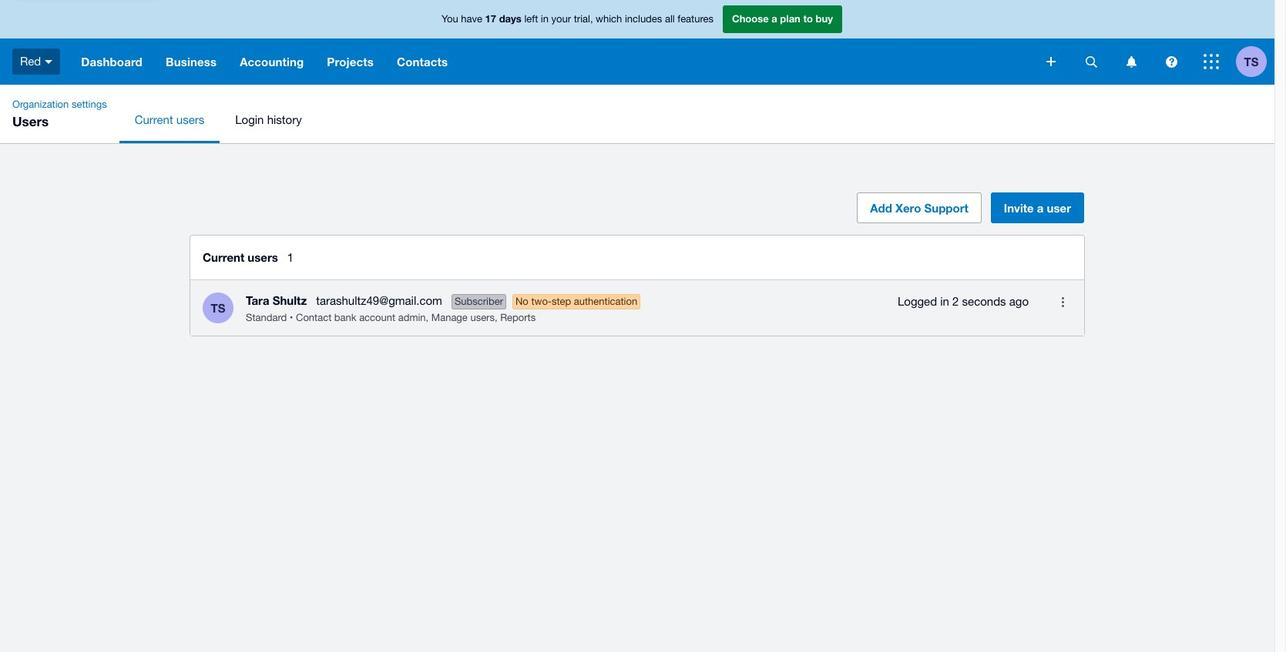 Task type: locate. For each thing, give the bounding box(es) containing it.
standard
[[246, 312, 287, 323]]

0 vertical spatial users
[[176, 113, 204, 126]]

trial,
[[574, 13, 593, 25]]

0 horizontal spatial in
[[541, 13, 549, 25]]

current
[[135, 113, 173, 126], [203, 250, 244, 264]]

menu
[[119, 97, 1275, 143]]

0 horizontal spatial svg image
[[45, 60, 53, 64]]

business
[[166, 55, 217, 69]]

more options image
[[1047, 287, 1078, 317]]

2 horizontal spatial users
[[470, 312, 495, 323]]

no
[[516, 296, 529, 307]]

users down business popup button
[[176, 113, 204, 126]]

step
[[552, 296, 571, 307]]

add xero support
[[870, 201, 968, 215]]

0 vertical spatial ts
[[1244, 54, 1259, 68]]

user
[[1047, 201, 1071, 215]]

red button
[[0, 39, 70, 85]]

a left plan
[[772, 13, 777, 25]]

accounting button
[[228, 39, 315, 85]]

17
[[485, 13, 496, 25]]

1 horizontal spatial a
[[1037, 201, 1044, 215]]

includes
[[625, 13, 662, 25]]

organization settings users
[[12, 99, 107, 129]]

dashboard link
[[70, 39, 154, 85]]

in right the left
[[541, 13, 549, 25]]

have
[[461, 13, 482, 25]]

1 vertical spatial current
[[203, 250, 244, 264]]

you
[[442, 13, 458, 25]]

1 vertical spatial users
[[248, 250, 278, 264]]

banner containing ts
[[0, 0, 1275, 85]]

contacts button
[[385, 39, 459, 85]]

1 horizontal spatial ,
[[495, 312, 497, 323]]

red
[[20, 55, 41, 68]]

2 vertical spatial users
[[470, 312, 495, 323]]

choose
[[732, 13, 769, 25]]

1 horizontal spatial svg image
[[1166, 56, 1177, 67]]

features
[[678, 13, 714, 25]]

users down subscriber
[[470, 312, 495, 323]]

2 horizontal spatial svg image
[[1085, 56, 1097, 67]]

subscriber
[[455, 296, 503, 307]]

0 vertical spatial a
[[772, 13, 777, 25]]

all
[[665, 13, 675, 25]]

choose a plan to buy
[[732, 13, 833, 25]]

a
[[772, 13, 777, 25], [1037, 201, 1044, 215]]

svg image
[[1204, 54, 1219, 69], [1126, 56, 1136, 67], [1166, 56, 1177, 67]]

ts
[[1244, 54, 1259, 68], [211, 301, 225, 315]]

invite a user
[[1004, 201, 1071, 215]]

standard • contact bank account admin , manage users , reports
[[246, 312, 536, 323]]

users left '1' at the top left of the page
[[248, 250, 278, 264]]

svg image
[[1085, 56, 1097, 67], [1047, 57, 1056, 66], [45, 60, 53, 64]]

in inside you have 17 days left in your trial, which includes all features
[[541, 13, 549, 25]]

login
[[235, 113, 264, 126]]

in left 2
[[940, 295, 949, 308]]

, left manage
[[426, 312, 429, 323]]

plan
[[780, 13, 801, 25]]

add xero support button
[[857, 193, 982, 223]]

users
[[176, 113, 204, 126], [248, 250, 278, 264], [470, 312, 495, 323]]

0 horizontal spatial ts
[[211, 301, 225, 315]]

which
[[596, 13, 622, 25]]

current users down business popup button
[[135, 113, 204, 126]]

current users
[[135, 113, 204, 126], [203, 250, 278, 264]]

0 horizontal spatial a
[[772, 13, 777, 25]]

tara shultz
[[246, 293, 307, 307]]

organization settings link
[[6, 97, 113, 113]]

seconds
[[962, 295, 1006, 308]]

xero
[[895, 201, 921, 215]]

banner
[[0, 0, 1275, 85]]

contacts
[[397, 55, 448, 69]]

invite
[[1004, 201, 1034, 215]]

,
[[426, 312, 429, 323], [495, 312, 497, 323]]

1 vertical spatial in
[[940, 295, 949, 308]]

1 horizontal spatial users
[[248, 250, 278, 264]]

0 horizontal spatial ,
[[426, 312, 429, 323]]

1 vertical spatial a
[[1037, 201, 1044, 215]]

1 horizontal spatial ts
[[1244, 54, 1259, 68]]

current left '1' at the top left of the page
[[203, 250, 244, 264]]

0 vertical spatial current users
[[135, 113, 204, 126]]

your
[[551, 13, 571, 25]]

login history link
[[220, 97, 317, 143]]

a inside button
[[1037, 201, 1044, 215]]

current users up tara
[[203, 250, 278, 264]]

reports
[[500, 312, 536, 323]]

0 vertical spatial in
[[541, 13, 549, 25]]

current down business
[[135, 113, 173, 126]]

no two-step authentication
[[516, 296, 637, 307]]

in
[[541, 13, 549, 25], [940, 295, 949, 308]]

1 vertical spatial current users
[[203, 250, 278, 264]]

a left user
[[1037, 201, 1044, 215]]

0 vertical spatial current
[[135, 113, 173, 126]]

logged in 2 seconds ago
[[898, 295, 1029, 308]]

, left reports on the left of page
[[495, 312, 497, 323]]

users
[[12, 113, 49, 129]]



Task type: vqa. For each thing, say whether or not it's contained in the screenshot.
Save Changes
no



Task type: describe. For each thing, give the bounding box(es) containing it.
0 horizontal spatial users
[[176, 113, 204, 126]]

1 vertical spatial ts
[[211, 301, 225, 315]]

organization
[[12, 99, 69, 110]]

authentication
[[574, 296, 637, 307]]

projects button
[[315, 39, 385, 85]]

buy
[[816, 13, 833, 25]]

invite a user button
[[991, 193, 1084, 223]]

manage
[[431, 312, 468, 323]]

menu containing current users
[[119, 97, 1275, 143]]

2 , from the left
[[495, 312, 497, 323]]

login history
[[235, 113, 302, 126]]

settings
[[72, 99, 107, 110]]

ts button
[[1236, 39, 1275, 85]]

current users link
[[119, 97, 220, 143]]

left
[[524, 13, 538, 25]]

1 horizontal spatial current
[[203, 250, 244, 264]]

account
[[359, 312, 395, 323]]

bank
[[334, 312, 356, 323]]

0 horizontal spatial svg image
[[1126, 56, 1136, 67]]

tara
[[246, 293, 269, 307]]

svg image inside red popup button
[[45, 60, 53, 64]]

1
[[287, 251, 294, 264]]

ts inside the ts popup button
[[1244, 54, 1259, 68]]

1 horizontal spatial in
[[940, 295, 949, 308]]

contact
[[296, 312, 332, 323]]

business button
[[154, 39, 228, 85]]

days
[[499, 13, 522, 25]]

dashboard
[[81, 55, 143, 69]]

you have 17 days left in your trial, which includes all features
[[442, 13, 714, 25]]

two-
[[531, 296, 552, 307]]

tarashultz49@gmail.com
[[316, 294, 442, 307]]

0 horizontal spatial current
[[135, 113, 173, 126]]

2 horizontal spatial svg image
[[1204, 54, 1219, 69]]

to
[[803, 13, 813, 25]]

add
[[870, 201, 892, 215]]

support
[[924, 201, 968, 215]]

ago
[[1009, 295, 1029, 308]]

a for invite
[[1037, 201, 1044, 215]]

2
[[953, 295, 959, 308]]

1 , from the left
[[426, 312, 429, 323]]

a for choose
[[772, 13, 777, 25]]

logged
[[898, 295, 937, 308]]

admin
[[398, 312, 426, 323]]

projects
[[327, 55, 374, 69]]

•
[[290, 312, 293, 323]]

shultz
[[273, 293, 307, 307]]

history
[[267, 113, 302, 126]]

accounting
[[240, 55, 304, 69]]

1 horizontal spatial svg image
[[1047, 57, 1056, 66]]



